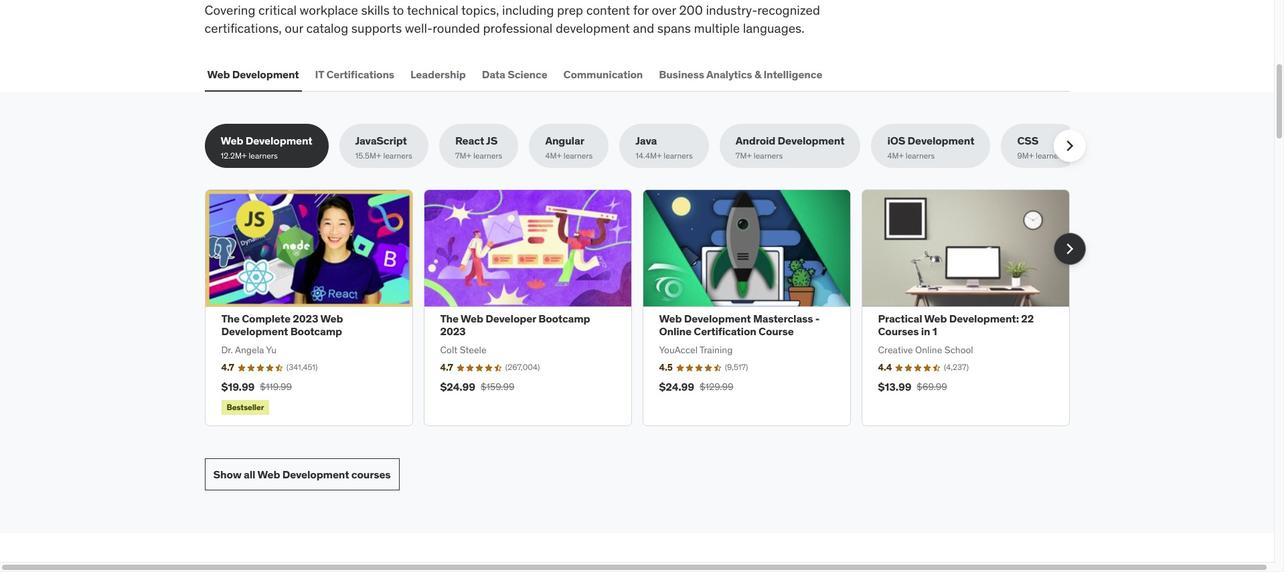 Task type: vqa. For each thing, say whether or not it's contained in the screenshot.
Next image inside Carousel element
yes



Task type: locate. For each thing, give the bounding box(es) containing it.
the inside 'the complete 2023 web development bootcamp'
[[221, 312, 240, 326]]

7m+ inside android development 7m+ learners
[[736, 150, 752, 160]]

for
[[634, 2, 649, 18]]

2 4m+ from the left
[[888, 150, 904, 160]]

1 horizontal spatial 4m+
[[888, 150, 904, 160]]

development inside 'the complete 2023 web development bootcamp'
[[221, 325, 288, 339]]

to
[[393, 2, 404, 18]]

masterclass
[[754, 312, 814, 326]]

angular
[[546, 134, 585, 148]]

4 learners from the left
[[564, 150, 593, 160]]

2 the from the left
[[440, 312, 459, 326]]

next image
[[1059, 136, 1081, 157]]

certifications
[[327, 68, 395, 81]]

development inside ios development 4m+ learners
[[908, 134, 975, 148]]

learners inside javascript 15.5m+ learners
[[383, 150, 413, 160]]

7m+ for android development
[[736, 150, 752, 160]]

2023 right complete
[[293, 312, 318, 326]]

7m+ down android
[[736, 150, 752, 160]]

web up 12.2m+
[[221, 134, 243, 148]]

learners inside android development 7m+ learners
[[754, 150, 783, 160]]

9m+
[[1018, 150, 1034, 160]]

web development 12.2m+ learners
[[221, 134, 313, 160]]

the web developer bootcamp 2023
[[440, 312, 591, 339]]

catalog
[[306, 20, 349, 36]]

all
[[244, 468, 255, 481]]

technical
[[407, 2, 459, 18]]

1 horizontal spatial 7m+
[[736, 150, 752, 160]]

7m+ down react
[[455, 150, 472, 160]]

4m+ inside angular 4m+ learners
[[546, 150, 562, 160]]

2023 inside the web developer bootcamp 2023
[[440, 325, 466, 339]]

1 4m+ from the left
[[546, 150, 562, 160]]

development inside web development 12.2m+ learners
[[246, 134, 313, 148]]

14.4m+
[[636, 150, 662, 160]]

the left complete
[[221, 312, 240, 326]]

1 learners from the left
[[249, 150, 278, 160]]

development:
[[950, 312, 1020, 326]]

show all web development courses
[[213, 468, 391, 481]]

learners inside web development 12.2m+ learners
[[249, 150, 278, 160]]

1 horizontal spatial 2023
[[440, 325, 466, 339]]

2023 left developer
[[440, 325, 466, 339]]

web
[[207, 68, 230, 81], [221, 134, 243, 148], [321, 312, 343, 326], [461, 312, 484, 326], [660, 312, 682, 326], [925, 312, 948, 326], [258, 468, 280, 481]]

courses
[[879, 325, 919, 339]]

bootcamp
[[539, 312, 591, 326], [291, 325, 342, 339]]

1 horizontal spatial bootcamp
[[539, 312, 591, 326]]

next image
[[1059, 238, 1081, 260]]

business
[[659, 68, 705, 81]]

3 learners from the left
[[474, 150, 503, 160]]

development inside web development masterclass - online certification course
[[684, 312, 751, 326]]

developer
[[486, 312, 536, 326]]

development for web development
[[232, 68, 299, 81]]

development
[[232, 68, 299, 81], [246, 134, 313, 148], [778, 134, 845, 148], [908, 134, 975, 148], [684, 312, 751, 326], [221, 325, 288, 339], [282, 468, 349, 481]]

development inside android development 7m+ learners
[[778, 134, 845, 148]]

2 7m+ from the left
[[736, 150, 752, 160]]

angular 4m+ learners
[[546, 134, 593, 160]]

2023 inside 'the complete 2023 web development bootcamp'
[[293, 312, 318, 326]]

8 learners from the left
[[1036, 150, 1066, 160]]

7m+ inside react js 7m+ learners
[[455, 150, 472, 160]]

web right complete
[[321, 312, 343, 326]]

skills
[[361, 2, 390, 18]]

js
[[486, 134, 498, 148]]

0 horizontal spatial 2023
[[293, 312, 318, 326]]

4m+
[[546, 150, 562, 160], [888, 150, 904, 160]]

7 learners from the left
[[906, 150, 935, 160]]

development for web development masterclass - online certification course
[[684, 312, 751, 326]]

7m+
[[455, 150, 472, 160], [736, 150, 752, 160]]

5 learners from the left
[[664, 150, 693, 160]]

online
[[660, 325, 692, 339]]

web left certification
[[660, 312, 682, 326]]

communication
[[564, 68, 643, 81]]

recognized
[[758, 2, 821, 18]]

the left developer
[[440, 312, 459, 326]]

0 horizontal spatial the
[[221, 312, 240, 326]]

web development
[[207, 68, 299, 81]]

web right practical
[[925, 312, 948, 326]]

multiple
[[694, 20, 740, 36]]

the inside the web developer bootcamp 2023
[[440, 312, 459, 326]]

0 horizontal spatial 7m+
[[455, 150, 472, 160]]

workplace
[[300, 2, 358, 18]]

6 learners from the left
[[754, 150, 783, 160]]

practical web development: 22 courses in 1
[[879, 312, 1034, 339]]

android development 7m+ learners
[[736, 134, 845, 160]]

learners inside css 9m+ learners
[[1036, 150, 1066, 160]]

learners inside java 14.4m+ learners
[[664, 150, 693, 160]]

1 horizontal spatial the
[[440, 312, 459, 326]]

in
[[922, 325, 931, 339]]

carousel element
[[205, 190, 1086, 427]]

web inside practical web development: 22 courses in 1
[[925, 312, 948, 326]]

industry-
[[706, 2, 758, 18]]

web left developer
[[461, 312, 484, 326]]

certification
[[694, 325, 757, 339]]

data science button
[[479, 59, 550, 91]]

development
[[556, 20, 630, 36]]

react
[[455, 134, 484, 148]]

web down certifications,
[[207, 68, 230, 81]]

the
[[221, 312, 240, 326], [440, 312, 459, 326]]

4m+ down ios
[[888, 150, 904, 160]]

development for web development 12.2m+ learners
[[246, 134, 313, 148]]

2023
[[293, 312, 318, 326], [440, 325, 466, 339]]

bootcamp inside 'the complete 2023 web development bootcamp'
[[291, 325, 342, 339]]

css 9m+ learners
[[1018, 134, 1066, 160]]

1 the from the left
[[221, 312, 240, 326]]

4m+ down angular
[[546, 150, 562, 160]]

development inside button
[[232, 68, 299, 81]]

rounded
[[433, 20, 480, 36]]

0 horizontal spatial bootcamp
[[291, 325, 342, 339]]

java 14.4m+ learners
[[636, 134, 693, 160]]

javascript
[[355, 134, 407, 148]]

topics,
[[462, 2, 499, 18]]

1 7m+ from the left
[[455, 150, 472, 160]]

our
[[285, 20, 303, 36]]

show all web development courses link
[[205, 459, 400, 491]]

it certifications
[[315, 68, 395, 81]]

learners
[[249, 150, 278, 160], [383, 150, 413, 160], [474, 150, 503, 160], [564, 150, 593, 160], [664, 150, 693, 160], [754, 150, 783, 160], [906, 150, 935, 160], [1036, 150, 1066, 160]]

0 horizontal spatial 4m+
[[546, 150, 562, 160]]

2 learners from the left
[[383, 150, 413, 160]]

practical
[[879, 312, 923, 326]]



Task type: describe. For each thing, give the bounding box(es) containing it.
web development masterclass - online certification course
[[660, 312, 820, 339]]

intelligence
[[764, 68, 823, 81]]

it
[[315, 68, 324, 81]]

learners inside ios development 4m+ learners
[[906, 150, 935, 160]]

javascript 15.5m+ learners
[[355, 134, 413, 160]]

-
[[816, 312, 820, 326]]

the web developer bootcamp 2023 link
[[440, 312, 591, 339]]

web inside web development 12.2m+ learners
[[221, 134, 243, 148]]

css
[[1018, 134, 1039, 148]]

learners inside react js 7m+ learners
[[474, 150, 503, 160]]

web right the all
[[258, 468, 280, 481]]

spans
[[658, 20, 691, 36]]

critical
[[259, 2, 297, 18]]

the complete 2023 web development bootcamp
[[221, 312, 343, 339]]

development for ios development 4m+ learners
[[908, 134, 975, 148]]

science
[[508, 68, 548, 81]]

&
[[755, 68, 762, 81]]

web inside the web developer bootcamp 2023
[[461, 312, 484, 326]]

practical web development: 22 courses in 1 link
[[879, 312, 1034, 339]]

including
[[502, 2, 554, 18]]

4m+ inside ios development 4m+ learners
[[888, 150, 904, 160]]

learners inside angular 4m+ learners
[[564, 150, 593, 160]]

course
[[759, 325, 794, 339]]

prep
[[557, 2, 584, 18]]

bootcamp inside the web developer bootcamp 2023
[[539, 312, 591, 326]]

certifications,
[[205, 20, 282, 36]]

leadership
[[411, 68, 466, 81]]

content
[[587, 2, 630, 18]]

web development masterclass - online certification course link
[[660, 312, 820, 339]]

web inside 'the complete 2023 web development bootcamp'
[[321, 312, 343, 326]]

the complete 2023 web development bootcamp link
[[221, 312, 343, 339]]

show
[[213, 468, 242, 481]]

business analytics & intelligence button
[[657, 59, 826, 91]]

web inside button
[[207, 68, 230, 81]]

courses
[[352, 468, 391, 481]]

ios
[[888, 134, 906, 148]]

java
[[636, 134, 657, 148]]

communication button
[[561, 59, 646, 91]]

web inside web development masterclass - online certification course
[[660, 312, 682, 326]]

data
[[482, 68, 506, 81]]

supports
[[352, 20, 402, 36]]

data science
[[482, 68, 548, 81]]

development for android development 7m+ learners
[[778, 134, 845, 148]]

well-
[[405, 20, 433, 36]]

complete
[[242, 312, 291, 326]]

analytics
[[707, 68, 753, 81]]

covering
[[205, 2, 256, 18]]

and
[[633, 20, 655, 36]]

android
[[736, 134, 776, 148]]

200
[[680, 2, 703, 18]]

1
[[933, 325, 938, 339]]

ios development 4m+ learners
[[888, 134, 975, 160]]

the for development
[[221, 312, 240, 326]]

languages.
[[743, 20, 805, 36]]

12.2m+
[[221, 150, 247, 160]]

web development button
[[205, 59, 302, 91]]

15.5m+
[[355, 150, 382, 160]]

react js 7m+ learners
[[455, 134, 503, 160]]

it certifications button
[[313, 59, 397, 91]]

leadership button
[[408, 59, 469, 91]]

business analytics & intelligence
[[659, 68, 823, 81]]

22
[[1022, 312, 1034, 326]]

topic filters element
[[205, 124, 1086, 168]]

over
[[652, 2, 677, 18]]

7m+ for react js
[[455, 150, 472, 160]]

covering critical workplace skills to technical topics, including prep content for over 200 industry-recognized certifications, our catalog supports well-rounded professional development and spans multiple languages.
[[205, 2, 821, 36]]

the for 2023
[[440, 312, 459, 326]]

professional
[[483, 20, 553, 36]]



